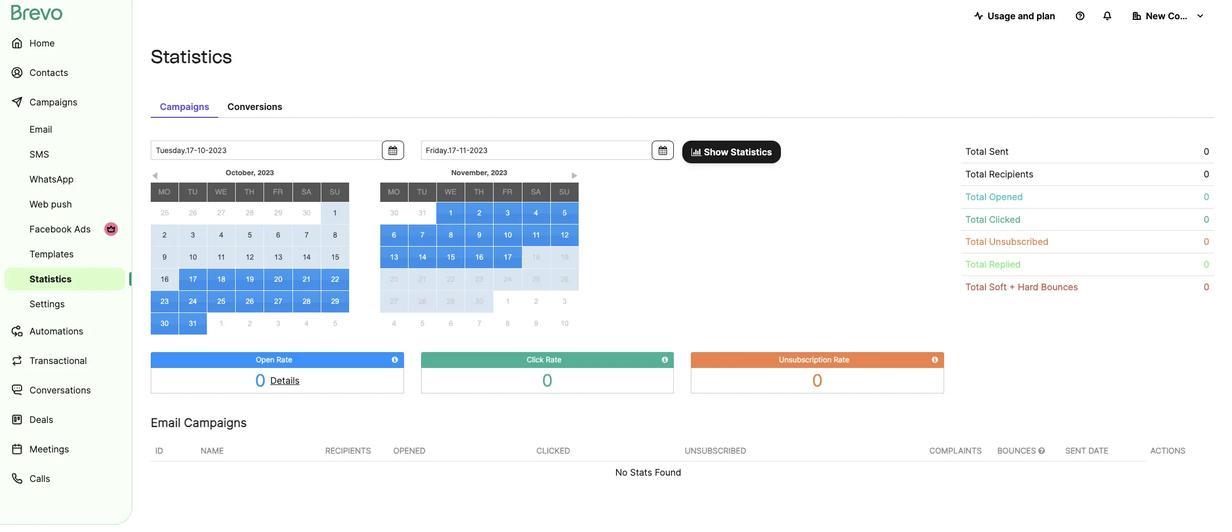 Task type: vqa. For each thing, say whether or not it's contained in the screenshot.
Facebook Ads
yes



Task type: describe. For each thing, give the bounding box(es) containing it.
1 22 link from the left
[[321, 269, 349, 290]]

2 vertical spatial 9
[[534, 319, 539, 328]]

21 for second 21 link from the right
[[303, 275, 311, 284]]

october, 2023
[[226, 168, 274, 177]]

2 13 link from the left
[[381, 247, 408, 268]]

soft
[[990, 281, 1007, 293]]

usage
[[988, 10, 1016, 22]]

meetings link
[[5, 436, 125, 463]]

0 horizontal spatial 29 link
[[264, 203, 293, 224]]

1 vertical spatial 16 link
[[151, 269, 179, 290]]

total opened
[[966, 191, 1024, 202]]

+
[[1010, 281, 1016, 293]]

1 horizontal spatial 18 link
[[523, 247, 551, 268]]

2 horizontal spatial 7 link
[[465, 313, 494, 335]]

2 horizontal spatial 6
[[449, 319, 453, 328]]

1 vertical spatial 31 link
[[179, 313, 207, 335]]

total for total recipients
[[966, 168, 987, 180]]

info circle image
[[662, 356, 669, 364]]

0 horizontal spatial 10
[[189, 253, 197, 261]]

1 horizontal spatial 12 link
[[551, 225, 579, 246]]

0 horizontal spatial 24 link
[[179, 291, 207, 312]]

1 vertical spatial 23 link
[[151, 291, 179, 312]]

From text field
[[151, 141, 383, 160]]

new company button
[[1124, 5, 1215, 27]]

2 horizontal spatial 9 link
[[522, 313, 551, 334]]

1 vertical spatial 23
[[161, 297, 169, 306]]

0 vertical spatial 19 link
[[551, 247, 579, 268]]

1 vertical spatial 12 link
[[236, 247, 264, 268]]

0 vertical spatial 31 link
[[408, 203, 437, 224]]

calls
[[29, 473, 50, 484]]

fr for november, 2023
[[503, 188, 513, 196]]

email campaigns
[[151, 415, 247, 430]]

2 horizontal spatial 29
[[447, 297, 455, 306]]

conversations
[[29, 384, 91, 396]]

21 for first 21 link from the right
[[419, 275, 427, 284]]

0 vertical spatial recipients
[[990, 168, 1034, 180]]

1 horizontal spatial 11
[[533, 231, 540, 239]]

0 horizontal spatial bounces
[[998, 446, 1039, 455]]

0 vertical spatial 11 link
[[523, 225, 551, 246]]

1 horizontal spatial 24 link
[[494, 269, 522, 290]]

total for total replied
[[966, 259, 987, 270]]

sms link
[[5, 143, 125, 166]]

click rate
[[527, 355, 562, 364]]

0 vertical spatial 9 link
[[466, 225, 494, 246]]

1 vertical spatial 9 link
[[151, 247, 179, 268]]

0 horizontal spatial 10 link
[[179, 247, 207, 268]]

26 for 26 link to the middle
[[561, 275, 569, 284]]

home link
[[5, 29, 125, 57]]

name
[[201, 446, 224, 455]]

1 horizontal spatial 17
[[504, 253, 512, 261]]

1 horizontal spatial 31
[[419, 209, 427, 217]]

web push
[[29, 198, 72, 210]]

1 horizontal spatial 29 link
[[321, 291, 349, 312]]

click
[[527, 355, 544, 364]]

calendar image
[[389, 146, 397, 155]]

facebook ads
[[29, 223, 91, 235]]

0 vertical spatial 19
[[561, 253, 569, 261]]

sa for 4
[[531, 188, 541, 196]]

info circle image for unsubscription rate
[[933, 356, 939, 364]]

actions
[[1151, 446, 1186, 455]]

1 horizontal spatial 7 link
[[409, 224, 437, 246]]

show
[[704, 146, 729, 158]]

0 horizontal spatial 26 link
[[179, 203, 207, 224]]

rate for unsubscription rate
[[834, 355, 850, 364]]

0 horizontal spatial 27 link
[[207, 203, 236, 224]]

sent date
[[1066, 446, 1109, 455]]

1 horizontal spatial 27
[[274, 297, 283, 306]]

1 horizontal spatial 10 link
[[494, 225, 522, 246]]

home
[[29, 37, 55, 49]]

0 horizontal spatial 6 link
[[264, 224, 292, 246]]

8 for the right 8 link
[[506, 319, 510, 328]]

total for total unsubscribed
[[966, 236, 987, 247]]

hard
[[1019, 281, 1039, 293]]

0 vertical spatial clicked
[[990, 214, 1021, 225]]

To text field
[[421, 141, 653, 160]]

1 horizontal spatial statistics
[[151, 46, 232, 67]]

complaints
[[930, 446, 982, 455]]

transactional
[[29, 355, 87, 366]]

2 horizontal spatial 29 link
[[437, 291, 465, 312]]

◀ link
[[151, 170, 159, 180]]

show statistics button
[[683, 141, 782, 163]]

2 horizontal spatial 25 link
[[523, 269, 551, 290]]

2 vertical spatial 25 link
[[208, 291, 235, 312]]

2 14 link from the left
[[409, 247, 437, 268]]

calls link
[[5, 465, 125, 492]]

2 20 link from the left
[[381, 269, 408, 290]]

transactional link
[[5, 347, 125, 374]]

date
[[1089, 446, 1109, 455]]

1 vertical spatial 25
[[532, 275, 541, 284]]

conversions
[[228, 101, 283, 112]]

templates
[[29, 248, 74, 260]]

october,
[[226, 168, 256, 177]]

1 horizontal spatial unsubscribed
[[990, 236, 1049, 247]]

settings
[[29, 298, 65, 310]]

sa for 30
[[302, 188, 312, 196]]

2 horizontal spatial 7
[[478, 319, 482, 328]]

1 horizontal spatial campaigns link
[[151, 95, 219, 118]]

usage and plan button
[[966, 5, 1065, 27]]

templates link
[[5, 243, 125, 265]]

0 horizontal spatial 19 link
[[236, 269, 264, 290]]

0 horizontal spatial 7
[[305, 231, 309, 239]]

1 vertical spatial opened
[[394, 446, 426, 455]]

0 horizontal spatial 8 link
[[321, 225, 349, 246]]

1 15 link from the left
[[321, 247, 349, 268]]

replied
[[990, 259, 1021, 270]]

12 for 12 'link' to the right
[[561, 231, 569, 239]]

1 horizontal spatial 28 link
[[293, 291, 321, 312]]

0 vertical spatial 18
[[532, 253, 541, 261]]

automations
[[29, 326, 83, 337]]

november, 2023 link
[[408, 166, 551, 180]]

sent
[[990, 146, 1009, 157]]

total sent
[[966, 146, 1009, 157]]

0 for total clicked
[[1205, 214, 1210, 225]]

2 15 from the left
[[447, 253, 455, 261]]

0 vertical spatial bounces
[[1042, 281, 1079, 293]]

ads
[[74, 223, 91, 235]]

web push link
[[5, 193, 125, 216]]

usage and plan
[[988, 10, 1056, 22]]

fr for october, 2023
[[273, 188, 283, 196]]

and
[[1018, 10, 1035, 22]]

0 vertical spatial 17 link
[[494, 247, 522, 268]]

0 horizontal spatial 9
[[163, 253, 167, 261]]

meetings
[[29, 443, 69, 455]]

automations link
[[5, 318, 125, 345]]

total recipients
[[966, 168, 1034, 180]]

tu for 26
[[188, 188, 198, 196]]

facebook
[[29, 223, 72, 235]]

conversations link
[[5, 377, 125, 404]]

found
[[655, 467, 682, 478]]

sms
[[29, 149, 49, 160]]

left___rvooi image
[[107, 225, 116, 234]]

0 horizontal spatial recipients
[[326, 446, 371, 455]]

◀
[[151, 172, 159, 180]]

total clicked
[[966, 214, 1021, 225]]

1 horizontal spatial 6 link
[[381, 224, 408, 246]]

2 horizontal spatial 28
[[419, 297, 427, 306]]

0 horizontal spatial 28
[[246, 209, 254, 217]]

1 horizontal spatial 8 link
[[437, 225, 465, 246]]

0 vertical spatial 16 link
[[466, 247, 494, 268]]

2 vertical spatial 26 link
[[236, 291, 264, 312]]

0 horizontal spatial 18 link
[[208, 269, 235, 290]]

1 horizontal spatial opened
[[990, 191, 1024, 202]]

open
[[256, 355, 275, 364]]

0 vertical spatial 25 link
[[151, 203, 179, 224]]

details
[[270, 375, 300, 386]]

info circle image for open rate
[[392, 356, 398, 364]]

web
[[29, 198, 49, 210]]

2023 for november,
[[491, 168, 508, 177]]

no
[[616, 467, 628, 478]]

total for total clicked
[[966, 214, 987, 225]]

0 horizontal spatial 27
[[217, 209, 226, 217]]

2 vertical spatial statistics
[[29, 273, 72, 285]]

contacts
[[29, 67, 68, 78]]

total for total soft + hard bounces
[[966, 281, 987, 293]]

1 horizontal spatial 29
[[331, 297, 339, 306]]

new
[[1147, 10, 1166, 22]]

1 vertical spatial unsubscribed
[[685, 446, 747, 455]]

stats
[[631, 467, 653, 478]]

company
[[1169, 10, 1210, 22]]

2 horizontal spatial 27 link
[[381, 291, 408, 312]]

2 vertical spatial 10 link
[[551, 313, 579, 334]]

no stats found
[[616, 467, 682, 478]]

0 vertical spatial 9
[[478, 231, 482, 239]]

▶ link
[[571, 170, 579, 180]]

0 horizontal spatial 16
[[161, 275, 169, 284]]

th for 2
[[474, 188, 484, 196]]

1 vertical spatial 17 link
[[179, 269, 207, 290]]

conversions link
[[219, 95, 292, 118]]

statistics link
[[5, 268, 125, 290]]

1 20 link from the left
[[264, 269, 292, 290]]

2 horizontal spatial 6 link
[[437, 313, 465, 335]]

unsubscription rate
[[780, 355, 850, 364]]

0 horizontal spatial 19
[[246, 275, 254, 284]]

november, 2023 ▶
[[452, 168, 578, 180]]

2 vertical spatial 10
[[561, 319, 569, 328]]

id
[[155, 446, 163, 455]]

2023 for october,
[[258, 168, 274, 177]]

plan
[[1037, 10, 1056, 22]]



Task type: locate. For each thing, give the bounding box(es) containing it.
1 vertical spatial 11
[[218, 253, 225, 261]]

21
[[303, 275, 311, 284], [419, 275, 427, 284]]

0 for total sent
[[1205, 146, 1210, 157]]

total replied
[[966, 259, 1021, 270]]

opened
[[990, 191, 1024, 202], [394, 446, 426, 455]]

3 total from the top
[[966, 191, 987, 202]]

november,
[[452, 168, 489, 177]]

0 horizontal spatial 14 link
[[293, 247, 321, 268]]

bar chart image
[[692, 147, 702, 157]]

rate right open
[[277, 355, 293, 364]]

1 su from the left
[[330, 188, 340, 196]]

19
[[561, 253, 569, 261], [246, 275, 254, 284]]

1 14 link from the left
[[293, 247, 321, 268]]

0 vertical spatial 10
[[504, 231, 512, 239]]

1 horizontal spatial 27 link
[[264, 291, 292, 312]]

1 20 from the left
[[274, 275, 283, 284]]

calendar image
[[659, 146, 667, 155]]

31 link
[[408, 203, 437, 224], [179, 313, 207, 335]]

1 sa from the left
[[302, 188, 312, 196]]

17
[[504, 253, 512, 261], [189, 275, 197, 284]]

1 21 link from the left
[[293, 269, 321, 290]]

open rate
[[256, 355, 293, 364]]

1 15 from the left
[[331, 253, 339, 261]]

13 for 2nd '13' link from left
[[390, 253, 398, 261]]

0 vertical spatial 24 link
[[494, 269, 522, 290]]

2 22 from the left
[[447, 275, 455, 284]]

show statistics
[[702, 146, 773, 158]]

2 sa from the left
[[531, 188, 541, 196]]

whatsapp link
[[5, 168, 125, 191]]

1 vertical spatial 25 link
[[523, 269, 551, 290]]

statistics
[[151, 46, 232, 67], [731, 146, 773, 158], [29, 273, 72, 285]]

0 for total soft + hard bounces
[[1205, 281, 1210, 293]]

1 vertical spatial 24 link
[[179, 291, 207, 312]]

campaigns
[[29, 96, 77, 108], [160, 101, 209, 112], [184, 415, 247, 430]]

1 horizontal spatial 17 link
[[494, 247, 522, 268]]

9 link
[[466, 225, 494, 246], [151, 247, 179, 268], [522, 313, 551, 334]]

deals link
[[5, 406, 125, 433]]

0 horizontal spatial 31
[[189, 319, 197, 328]]

0 horizontal spatial 29
[[274, 209, 283, 217]]

0 horizontal spatial 6
[[276, 231, 280, 239]]

0
[[1205, 146, 1210, 157], [1205, 168, 1210, 180], [1205, 191, 1210, 202], [1205, 214, 1210, 225], [1205, 236, 1210, 247], [1205, 259, 1210, 270], [1205, 281, 1210, 293], [255, 370, 266, 391], [542, 370, 553, 391], [813, 370, 823, 391]]

push
[[51, 198, 72, 210]]

0 vertical spatial 24
[[504, 275, 512, 284]]

1 horizontal spatial 15
[[447, 253, 455, 261]]

20
[[274, 275, 283, 284], [390, 275, 398, 284]]

1 horizontal spatial email
[[151, 415, 181, 430]]

fr down november, 2023 ▶ at the top of page
[[503, 188, 513, 196]]

total for total sent
[[966, 146, 987, 157]]

0 horizontal spatial 25
[[161, 209, 169, 217]]

1 info circle image from the left
[[392, 356, 398, 364]]

sent
[[1066, 446, 1087, 455]]

0 horizontal spatial clicked
[[537, 446, 571, 455]]

2 su from the left
[[560, 188, 570, 196]]

total down total clicked at the top
[[966, 236, 987, 247]]

25 link
[[151, 203, 179, 224], [523, 269, 551, 290], [208, 291, 235, 312]]

1 22 from the left
[[331, 275, 339, 284]]

whatsapp
[[29, 174, 74, 185]]

0 vertical spatial 26 link
[[179, 203, 207, 224]]

0 horizontal spatial unsubscribed
[[685, 446, 747, 455]]

28 link
[[236, 203, 264, 224], [293, 291, 321, 312], [409, 291, 437, 312]]

1 2023 from the left
[[258, 168, 274, 177]]

26 for the left 26 link
[[189, 209, 197, 217]]

2 fr from the left
[[503, 188, 513, 196]]

mo for 30
[[388, 188, 400, 196]]

2 mo from the left
[[388, 188, 400, 196]]

1 vertical spatial email
[[151, 415, 181, 430]]

15 link
[[321, 247, 349, 268], [437, 247, 465, 268]]

total left replied
[[966, 259, 987, 270]]

0 horizontal spatial 28 link
[[236, 203, 264, 224]]

th down the october, 2023 link
[[245, 188, 255, 196]]

2 20 from the left
[[390, 275, 398, 284]]

2 rate from the left
[[546, 355, 562, 364]]

clicked
[[990, 214, 1021, 225], [537, 446, 571, 455]]

0 vertical spatial 10 link
[[494, 225, 522, 246]]

0 for total recipients
[[1205, 168, 1210, 180]]

16
[[476, 253, 484, 261], [161, 275, 169, 284]]

rate
[[277, 355, 293, 364], [546, 355, 562, 364], [834, 355, 850, 364]]

0 for total opened
[[1205, 191, 1210, 202]]

email for email campaigns
[[151, 415, 181, 430]]

mo down calendar image
[[388, 188, 400, 196]]

2 horizontal spatial 8 link
[[494, 313, 522, 334]]

email
[[29, 124, 52, 135], [151, 415, 181, 430]]

1 vertical spatial 26 link
[[551, 269, 579, 290]]

2023 down from text field
[[258, 168, 274, 177]]

26 for the bottom 26 link
[[246, 297, 254, 306]]

info circle image
[[392, 356, 398, 364], [933, 356, 939, 364]]

fr
[[273, 188, 283, 196], [503, 188, 513, 196]]

fr down the october, 2023 link
[[273, 188, 283, 196]]

1 mo from the left
[[158, 188, 170, 196]]

23
[[476, 275, 484, 284], [161, 297, 169, 306]]

0 horizontal spatial sa
[[302, 188, 312, 196]]

0 for total unsubscribed
[[1205, 236, 1210, 247]]

contacts link
[[5, 59, 125, 86]]

14
[[303, 253, 311, 261], [419, 253, 427, 261]]

1 13 link from the left
[[264, 247, 292, 268]]

2023
[[258, 168, 274, 177], [491, 168, 508, 177]]

1 horizontal spatial 19 link
[[551, 247, 579, 268]]

0 horizontal spatial campaigns link
[[5, 88, 125, 116]]

2 th from the left
[[474, 188, 484, 196]]

0 vertical spatial 26
[[189, 209, 197, 217]]

1 vertical spatial clicked
[[537, 446, 571, 455]]

1 horizontal spatial 12
[[561, 231, 569, 239]]

24 for leftmost 24 "link"
[[189, 297, 197, 306]]

24 for the rightmost 24 "link"
[[504, 275, 512, 284]]

2 we from the left
[[445, 188, 457, 196]]

4 total from the top
[[966, 214, 987, 225]]

mo down ◀
[[158, 188, 170, 196]]

9
[[478, 231, 482, 239], [163, 253, 167, 261], [534, 319, 539, 328]]

we
[[215, 188, 227, 196], [445, 188, 457, 196]]

email up id
[[151, 415, 181, 430]]

email link
[[5, 118, 125, 141]]

0 vertical spatial email
[[29, 124, 52, 135]]

0 horizontal spatial 2023
[[258, 168, 274, 177]]

total left soft
[[966, 281, 987, 293]]

1 horizontal spatial 20 link
[[381, 269, 408, 290]]

tu for 31
[[418, 188, 427, 196]]

deals
[[29, 414, 53, 425]]

1 tu from the left
[[188, 188, 198, 196]]

0 horizontal spatial 13
[[274, 253, 283, 261]]

2 horizontal spatial 27
[[390, 297, 398, 306]]

0 horizontal spatial 11
[[218, 253, 225, 261]]

4 link
[[523, 202, 551, 224], [208, 224, 235, 246], [381, 313, 408, 335], [293, 313, 321, 335]]

1 horizontal spatial 23
[[476, 275, 484, 284]]

3 rate from the left
[[834, 355, 850, 364]]

statistics inside button
[[731, 146, 773, 158]]

5 link
[[551, 202, 579, 224], [236, 224, 264, 246], [408, 313, 437, 335], [321, 313, 350, 335]]

0 horizontal spatial 21
[[303, 275, 311, 284]]

1 horizontal spatial su
[[560, 188, 570, 196]]

29
[[274, 209, 283, 217], [331, 297, 339, 306], [447, 297, 455, 306]]

0 vertical spatial 23 link
[[466, 269, 494, 290]]

rate for open rate
[[277, 355, 293, 364]]

1 horizontal spatial rate
[[546, 355, 562, 364]]

0 horizontal spatial 7 link
[[293, 224, 321, 246]]

2 info circle image from the left
[[933, 356, 939, 364]]

tu
[[188, 188, 198, 196], [418, 188, 427, 196]]

1 horizontal spatial info circle image
[[933, 356, 939, 364]]

1 vertical spatial 17
[[189, 275, 197, 284]]

1 13 from the left
[[274, 253, 283, 261]]

total for total opened
[[966, 191, 987, 202]]

we down november,
[[445, 188, 457, 196]]

0 vertical spatial opened
[[990, 191, 1024, 202]]

total unsubscribed
[[966, 236, 1049, 247]]

▶
[[572, 172, 578, 180]]

total down total opened
[[966, 214, 987, 225]]

8 for the middle 8 link
[[449, 231, 453, 239]]

settings link
[[5, 293, 125, 315]]

total soft + hard bounces
[[966, 281, 1079, 293]]

rate right unsubscription
[[834, 355, 850, 364]]

th for 28
[[245, 188, 255, 196]]

1 horizontal spatial 28
[[303, 297, 311, 306]]

0 horizontal spatial 26
[[189, 209, 197, 217]]

0 horizontal spatial 17 link
[[179, 269, 207, 290]]

0 horizontal spatial 22 link
[[321, 269, 349, 290]]

1 horizontal spatial 15 link
[[437, 247, 465, 268]]

13 link
[[264, 247, 292, 268], [381, 247, 408, 268]]

1 horizontal spatial 10
[[504, 231, 512, 239]]

1 21 from the left
[[303, 275, 311, 284]]

5 total from the top
[[966, 236, 987, 247]]

0 horizontal spatial 14
[[303, 253, 311, 261]]

0 vertical spatial 23
[[476, 275, 484, 284]]

email for email
[[29, 124, 52, 135]]

30
[[303, 209, 311, 217], [390, 209, 399, 217], [476, 297, 484, 306], [161, 319, 169, 328]]

12
[[561, 231, 569, 239], [246, 253, 254, 261]]

0 horizontal spatial 11 link
[[208, 247, 235, 268]]

6
[[276, 231, 280, 239], [392, 231, 396, 239], [449, 319, 453, 328]]

1 fr from the left
[[273, 188, 283, 196]]

8 for left 8 link
[[333, 231, 337, 239]]

we for october, 2023
[[215, 188, 227, 196]]

su for 1
[[330, 188, 340, 196]]

10
[[504, 231, 512, 239], [189, 253, 197, 261], [561, 319, 569, 328]]

1 horizontal spatial 21 link
[[409, 269, 437, 290]]

2023 inside november, 2023 ▶
[[491, 168, 508, 177]]

2 tu from the left
[[418, 188, 427, 196]]

8
[[333, 231, 337, 239], [449, 231, 453, 239], [506, 319, 510, 328]]

we for november, 2023
[[445, 188, 457, 196]]

unsubscription
[[780, 355, 832, 364]]

1 we from the left
[[215, 188, 227, 196]]

1 horizontal spatial th
[[474, 188, 484, 196]]

1 total from the top
[[966, 146, 987, 157]]

1 horizontal spatial 24
[[504, 275, 512, 284]]

1 vertical spatial 19 link
[[236, 269, 264, 290]]

october, 2023 link
[[179, 166, 321, 180]]

1 horizontal spatial 31 link
[[408, 203, 437, 224]]

12 for 12 'link' to the bottom
[[246, 253, 254, 261]]

su for 5
[[560, 188, 570, 196]]

0 horizontal spatial 17
[[189, 275, 197, 284]]

facebook ads link
[[5, 218, 125, 240]]

1 horizontal spatial 7
[[421, 231, 425, 239]]

0 vertical spatial 16
[[476, 253, 484, 261]]

0 vertical spatial statistics
[[151, 46, 232, 67]]

0 vertical spatial 25
[[161, 209, 169, 217]]

0 details
[[255, 370, 300, 391]]

1 horizontal spatial sa
[[531, 188, 541, 196]]

2 2023 from the left
[[491, 168, 508, 177]]

recipients
[[990, 168, 1034, 180], [326, 446, 371, 455]]

1 vertical spatial 9
[[163, 253, 167, 261]]

0 for total replied
[[1205, 259, 1210, 270]]

2 total from the top
[[966, 168, 987, 180]]

1 horizontal spatial 11 link
[[523, 225, 551, 246]]

2 13 from the left
[[390, 253, 398, 261]]

bounces
[[1042, 281, 1079, 293], [998, 446, 1039, 455]]

0 horizontal spatial th
[[245, 188, 255, 196]]

rate right click
[[546, 355, 562, 364]]

0 horizontal spatial 12 link
[[236, 247, 264, 268]]

new company
[[1147, 10, 1210, 22]]

2 horizontal spatial 28 link
[[409, 291, 437, 312]]

0 horizontal spatial 21 link
[[293, 269, 321, 290]]

mo for 25
[[158, 188, 170, 196]]

1 horizontal spatial 8
[[449, 231, 453, 239]]

1 horizontal spatial 23 link
[[466, 269, 494, 290]]

1 vertical spatial 18
[[217, 275, 226, 284]]

25
[[161, 209, 169, 217], [532, 275, 541, 284], [217, 297, 226, 306]]

we down october,
[[215, 188, 227, 196]]

1 rate from the left
[[277, 355, 293, 364]]

13 for first '13' link from left
[[274, 253, 283, 261]]

13
[[274, 253, 283, 261], [390, 253, 398, 261]]

3 link
[[494, 202, 522, 224], [179, 224, 207, 246], [551, 291, 579, 313], [264, 313, 293, 335]]

2023 right november,
[[491, 168, 508, 177]]

total down total sent
[[966, 168, 987, 180]]

1 horizontal spatial 6
[[392, 231, 396, 239]]

th down november, 2023 link
[[474, 188, 484, 196]]

total up total clicked at the top
[[966, 191, 987, 202]]

7 link
[[293, 224, 321, 246], [409, 224, 437, 246], [465, 313, 494, 335]]

30 link
[[293, 203, 321, 224], [381, 203, 408, 224], [466, 291, 494, 312], [151, 313, 179, 335]]

total
[[966, 146, 987, 157], [966, 168, 987, 180], [966, 191, 987, 202], [966, 214, 987, 225], [966, 236, 987, 247], [966, 259, 987, 270], [966, 281, 987, 293]]

2 22 link from the left
[[437, 269, 465, 290]]

27
[[217, 209, 226, 217], [274, 297, 283, 306], [390, 297, 398, 306]]

total left sent
[[966, 146, 987, 157]]

31
[[419, 209, 427, 217], [189, 319, 197, 328]]

rate for click rate
[[546, 355, 562, 364]]

1 horizontal spatial mo
[[388, 188, 400, 196]]

8 link
[[321, 225, 349, 246], [437, 225, 465, 246], [494, 313, 522, 334]]

2 15 link from the left
[[437, 247, 465, 268]]

2 vertical spatial 26
[[246, 297, 254, 306]]

2 21 from the left
[[419, 275, 427, 284]]

2
[[478, 209, 482, 217], [163, 231, 167, 239], [534, 297, 539, 306], [248, 319, 252, 328]]

7 total from the top
[[966, 281, 987, 293]]

1 vertical spatial 19
[[246, 275, 254, 284]]

1 horizontal spatial we
[[445, 188, 457, 196]]

6 total from the top
[[966, 259, 987, 270]]

1 14 from the left
[[303, 253, 311, 261]]

1 th from the left
[[245, 188, 255, 196]]

22 link
[[321, 269, 349, 290], [437, 269, 465, 290]]

2 14 from the left
[[419, 253, 427, 261]]

email up sms
[[29, 124, 52, 135]]

26
[[189, 209, 197, 217], [561, 275, 569, 284], [246, 297, 254, 306]]

2 vertical spatial 25
[[217, 297, 226, 306]]

1 horizontal spatial fr
[[503, 188, 513, 196]]

2 21 link from the left
[[409, 269, 437, 290]]



